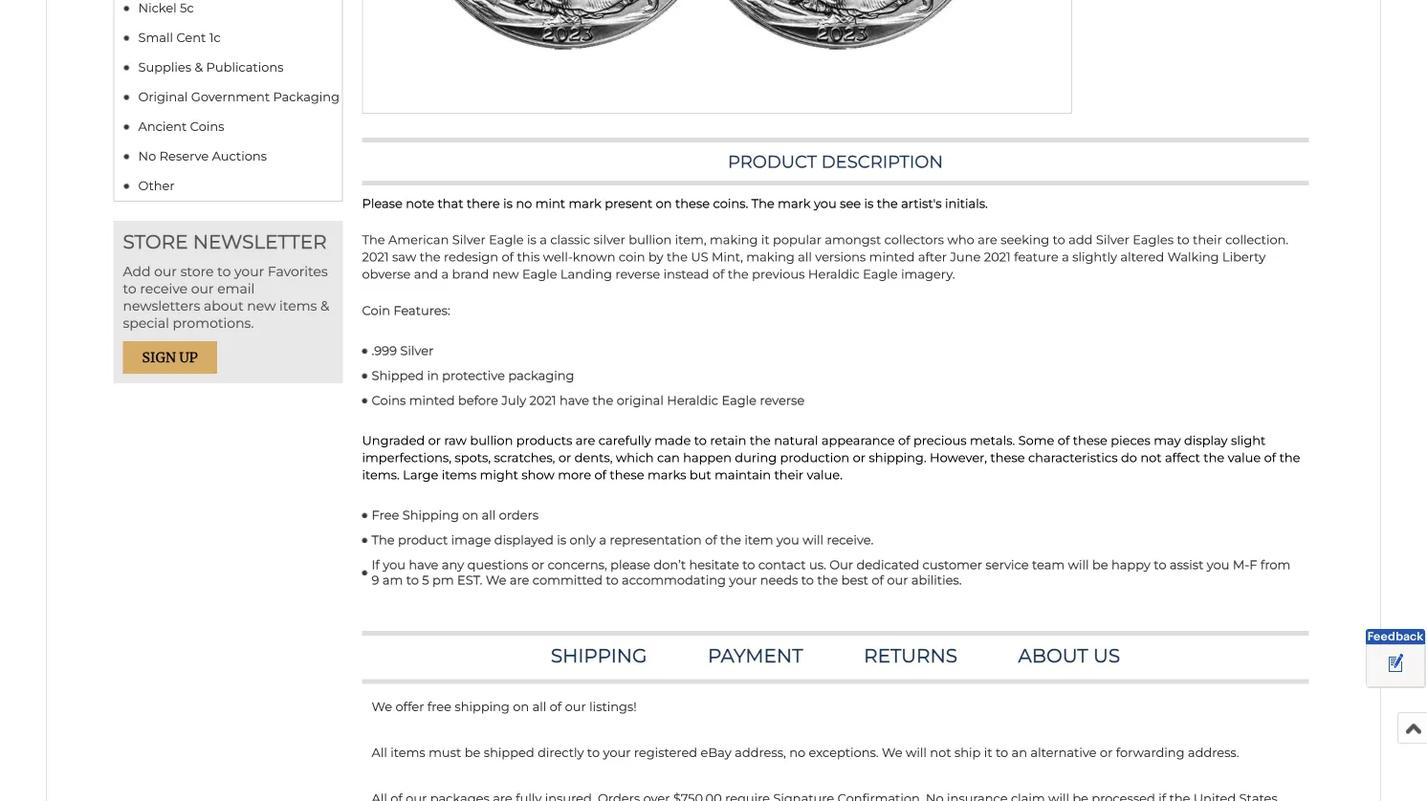 Task type: describe. For each thing, give the bounding box(es) containing it.
feedback
[[1368, 630, 1424, 645]]



Task type: vqa. For each thing, say whether or not it's contained in the screenshot.
Feedback
yes



